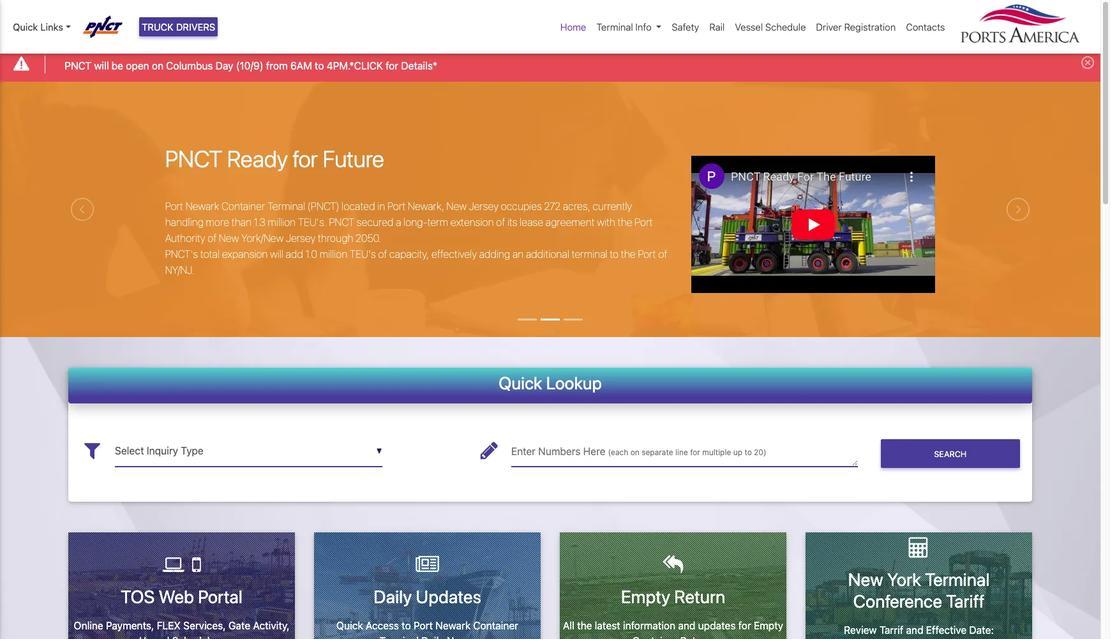 Task type: locate. For each thing, give the bounding box(es) containing it.
return
[[674, 586, 725, 607]]

port newark container terminal (pnct) located in port newark, new jersey occupies 272 acres, currently handling more than 1.3 million teu's.                                 pnct secured a long-term extension of its lease agreement with the port authority of new york/new jersey through 2050. pnct's total expansion will add 1.0 million teu's of capacity,                                 effectively adding an additional terminal to the port of ny/nj.
[[165, 200, 667, 276]]

will
[[94, 60, 109, 71], [270, 248, 283, 260]]

columbus
[[166, 60, 213, 71]]

on inside enter numbers here (each on separate line for multiple up to 20)
[[631, 448, 640, 457]]

pnct inside port newark container terminal (pnct) located in port newark, new jersey occupies 272 acres, currently handling more than 1.3 million teu's.                                 pnct secured a long-term extension of its lease agreement with the port authority of new york/new jersey through 2050. pnct's total expansion will add 1.0 million teu's of capacity,                                 effectively adding an additional terminal to the port of ny/nj.
[[329, 216, 354, 228]]

to inside alert
[[315, 60, 324, 71]]

2 vertical spatial container
[[633, 635, 678, 639]]

1 horizontal spatial new
[[447, 200, 467, 212]]

long-
[[404, 216, 428, 228]]

quick left access
[[337, 620, 363, 631]]

new down the more
[[219, 232, 239, 244]]

daily left news.
[[421, 635, 444, 639]]

review
[[844, 624, 877, 636]]

new
[[447, 200, 467, 212], [219, 232, 239, 244], [848, 569, 883, 590]]

million
[[268, 216, 296, 228], [320, 248, 348, 260]]

terminal down access
[[380, 635, 419, 639]]

2 horizontal spatial container
[[633, 635, 678, 639]]

0 vertical spatial the
[[618, 216, 633, 228]]

enter numbers here (each on separate line for multiple up to 20)
[[511, 446, 767, 457]]

2 horizontal spatial new
[[848, 569, 883, 590]]

2 vertical spatial the
[[577, 620, 592, 631]]

for right updates
[[738, 620, 751, 631]]

an
[[513, 248, 524, 260]]

on inside pnct will be open on columbus day (10/9) from 6am to 4pm.*click for details* link
[[152, 60, 164, 71]]

1 vertical spatial jersey
[[286, 232, 316, 244]]

daily up access
[[374, 586, 412, 607]]

1 vertical spatial quick
[[499, 373, 542, 393]]

0 vertical spatial jersey
[[469, 200, 499, 212]]

container up news.
[[473, 620, 518, 631]]

empty
[[621, 586, 671, 607], [754, 620, 783, 631]]

jersey up extension
[[469, 200, 499, 212]]

handling
[[165, 216, 204, 228]]

pnct will be open on columbus day (10/9) from 6am to 4pm.*click for details* alert
[[0, 47, 1101, 81]]

0 horizontal spatial newark
[[186, 200, 219, 212]]

daily
[[374, 586, 412, 607], [421, 635, 444, 639]]

empty inside the all the latest information and updates for empty container return.
[[754, 620, 783, 631]]

1 vertical spatial empty
[[754, 620, 783, 631]]

jersey up "add"
[[286, 232, 316, 244]]

new left the york
[[848, 569, 883, 590]]

pnct up the handling
[[165, 145, 222, 173]]

newark up the more
[[186, 200, 219, 212]]

daily updates
[[374, 586, 481, 607]]

1 horizontal spatial empty
[[754, 620, 783, 631]]

1 horizontal spatial on
[[631, 448, 640, 457]]

will left "be"
[[94, 60, 109, 71]]

terminal left info
[[597, 21, 633, 33]]

20)
[[754, 448, 767, 457]]

to right terminal
[[610, 248, 619, 260]]

drivers
[[176, 21, 215, 33]]

a
[[396, 216, 401, 228]]

with
[[597, 216, 616, 228]]

0 horizontal spatial and
[[678, 620, 696, 631]]

vessel
[[735, 21, 763, 33], [139, 635, 170, 639]]

1 horizontal spatial container
[[473, 620, 518, 631]]

return.
[[680, 635, 714, 639]]

terminal
[[572, 248, 608, 260]]

empty up information
[[621, 586, 671, 607]]

new inside new york terminal conference tariff
[[848, 569, 883, 590]]

the right terminal
[[621, 248, 636, 260]]

1.3
[[254, 216, 265, 228]]

extension
[[451, 216, 494, 228]]

empty right updates
[[754, 620, 783, 631]]

port right terminal
[[638, 248, 656, 260]]

access
[[366, 620, 399, 631]]

quick inside quick access to port newark container terminal daily news.
[[337, 620, 363, 631]]

the
[[618, 216, 633, 228], [621, 248, 636, 260], [577, 620, 592, 631]]

to inside port newark container terminal (pnct) located in port newark, new jersey occupies 272 acres, currently handling more than 1.3 million teu's.                                 pnct secured a long-term extension of its lease agreement with the port authority of new york/new jersey through 2050. pnct's total expansion will add 1.0 million teu's of capacity,                                 effectively adding an additional terminal to the port of ny/nj.
[[610, 248, 619, 260]]

1 vertical spatial new
[[219, 232, 239, 244]]

line
[[676, 448, 688, 457]]

and up return.
[[678, 620, 696, 631]]

newark up news.
[[436, 620, 471, 631]]

2 horizontal spatial pnct
[[329, 216, 354, 228]]

1 vertical spatial container
[[473, 620, 518, 631]]

0 horizontal spatial pnct
[[65, 60, 91, 71]]

0 vertical spatial newark
[[186, 200, 219, 212]]

to
[[315, 60, 324, 71], [610, 248, 619, 260], [745, 448, 752, 457], [402, 620, 411, 631]]

port down daily updates
[[414, 620, 433, 631]]

enter
[[511, 446, 536, 457]]

0 horizontal spatial on
[[152, 60, 164, 71]]

0 horizontal spatial million
[[268, 216, 296, 228]]

in
[[377, 200, 385, 212]]

1 vertical spatial million
[[320, 248, 348, 260]]

2 vertical spatial new
[[848, 569, 883, 590]]

0 vertical spatial will
[[94, 60, 109, 71]]

1 vertical spatial the
[[621, 248, 636, 260]]

port right in
[[387, 200, 406, 212]]

truck
[[142, 21, 174, 33]]

information
[[623, 620, 676, 631]]

to right 6am
[[315, 60, 324, 71]]

contacts link
[[901, 15, 950, 39]]

to right access
[[402, 620, 411, 631]]

through
[[318, 232, 353, 244]]

future
[[323, 145, 384, 173]]

0 vertical spatial pnct
[[65, 60, 91, 71]]

on right open
[[152, 60, 164, 71]]

2 vertical spatial quick
[[337, 620, 363, 631]]

be
[[112, 60, 123, 71]]

teu's
[[350, 248, 376, 260]]

1 horizontal spatial pnct
[[165, 145, 222, 173]]

1 horizontal spatial vessel
[[735, 21, 763, 33]]

registration
[[844, 21, 896, 33]]

multiple
[[703, 448, 731, 457]]

for right line
[[690, 448, 700, 457]]

0 vertical spatial on
[[152, 60, 164, 71]]

1 vertical spatial daily
[[421, 635, 444, 639]]

0 vertical spatial empty
[[621, 586, 671, 607]]

0 horizontal spatial quick
[[13, 21, 38, 33]]

container up than
[[222, 200, 265, 212]]

None text field
[[511, 436, 858, 467]]

will left "add"
[[270, 248, 283, 260]]

on for separate
[[631, 448, 640, 457]]

None text field
[[115, 436, 382, 467]]

port
[[165, 200, 183, 212], [387, 200, 406, 212], [635, 216, 653, 228], [638, 248, 656, 260], [414, 620, 433, 631]]

pnct for pnct ready for future
[[165, 145, 222, 173]]

1 horizontal spatial daily
[[421, 635, 444, 639]]

new up extension
[[447, 200, 467, 212]]

0 horizontal spatial container
[[222, 200, 265, 212]]

1 vertical spatial newark
[[436, 620, 471, 631]]

newark inside port newark container terminal (pnct) located in port newark, new jersey occupies 272 acres, currently handling more than 1.3 million teu's.                                 pnct secured a long-term extension of its lease agreement with the port authority of new york/new jersey through 2050. pnct's total expansion will add 1.0 million teu's of capacity,                                 effectively adding an additional terminal to the port of ny/nj.
[[186, 200, 219, 212]]

quick for quick access to port newark container terminal daily news.
[[337, 620, 363, 631]]

vessel right rail
[[735, 21, 763, 33]]

pnct left "be"
[[65, 60, 91, 71]]

1 horizontal spatial newark
[[436, 620, 471, 631]]

0 vertical spatial container
[[222, 200, 265, 212]]

(pnct)
[[308, 200, 339, 212]]

on right (each
[[631, 448, 640, 457]]

for inside enter numbers here (each on separate line for multiple up to 20)
[[690, 448, 700, 457]]

million right the 1.3
[[268, 216, 296, 228]]

0 vertical spatial new
[[447, 200, 467, 212]]

news.
[[447, 635, 475, 639]]

acres,
[[563, 200, 590, 212]]

container
[[222, 200, 265, 212], [473, 620, 518, 631], [633, 635, 678, 639]]

and right the tarrif on the right bottom of page
[[906, 624, 924, 636]]

container down information
[[633, 635, 678, 639]]

0 vertical spatial million
[[268, 216, 296, 228]]

2 horizontal spatial quick
[[499, 373, 542, 393]]

0 horizontal spatial jersey
[[286, 232, 316, 244]]

1 vertical spatial on
[[631, 448, 640, 457]]

1 vertical spatial will
[[270, 248, 283, 260]]

0 vertical spatial daily
[[374, 586, 412, 607]]

new york terminal conference tariff
[[848, 569, 990, 612]]

terminal up "teu's."
[[268, 200, 305, 212]]

quick left lookup
[[499, 373, 542, 393]]

more
[[206, 216, 229, 228]]

vessel inside online payments, flex services, gate activity, vessel schedule...
[[139, 635, 170, 639]]

0 horizontal spatial new
[[219, 232, 239, 244]]

home link
[[555, 15, 591, 39]]

million down 'through'
[[320, 248, 348, 260]]

terminal up tariff at the right bottom of the page
[[925, 569, 990, 590]]

the right all
[[577, 620, 592, 631]]

authority
[[165, 232, 205, 244]]

rail link
[[704, 15, 730, 39]]

quick for quick lookup
[[499, 373, 542, 393]]

term
[[428, 216, 448, 228]]

for inside the all the latest information and updates for empty container return.
[[738, 620, 751, 631]]

to right up
[[745, 448, 752, 457]]

york/new
[[241, 232, 284, 244]]

1 horizontal spatial jersey
[[469, 200, 499, 212]]

adding
[[479, 248, 510, 260]]

vessel down "flex"
[[139, 635, 170, 639]]

occupies
[[501, 200, 542, 212]]

terminal inside port newark container terminal (pnct) located in port newark, new jersey occupies 272 acres, currently handling more than 1.3 million teu's.                                 pnct secured a long-term extension of its lease agreement with the port authority of new york/new jersey through 2050. pnct's total expansion will add 1.0 million teu's of capacity,                                 effectively adding an additional terminal to the port of ny/nj.
[[268, 200, 305, 212]]

1 vertical spatial pnct
[[165, 145, 222, 173]]

currently
[[593, 200, 632, 212]]

for left details*
[[386, 60, 399, 71]]

the right the with
[[618, 216, 633, 228]]

of
[[496, 216, 505, 228], [208, 232, 217, 244], [378, 248, 387, 260], [659, 248, 667, 260]]

safety
[[672, 21, 699, 33]]

pnct inside pnct will be open on columbus day (10/9) from 6am to 4pm.*click for details* link
[[65, 60, 91, 71]]

the inside the all the latest information and updates for empty container return.
[[577, 620, 592, 631]]

1 horizontal spatial will
[[270, 248, 283, 260]]

newark inside quick access to port newark container terminal daily news.
[[436, 620, 471, 631]]

1 horizontal spatial and
[[906, 624, 924, 636]]

0 horizontal spatial daily
[[374, 586, 412, 607]]

▼
[[376, 446, 382, 456]]

close image
[[1082, 56, 1094, 69]]

on
[[152, 60, 164, 71], [631, 448, 640, 457]]

0 vertical spatial quick
[[13, 21, 38, 33]]

1 vertical spatial vessel
[[139, 635, 170, 639]]

quick left links
[[13, 21, 38, 33]]

activity,
[[253, 620, 290, 631]]

(10/9)
[[236, 60, 264, 71]]

1 horizontal spatial quick
[[337, 620, 363, 631]]

0 horizontal spatial vessel
[[139, 635, 170, 639]]

info
[[636, 21, 652, 33]]

conference
[[853, 591, 942, 612]]

search
[[934, 449, 967, 459]]

0 horizontal spatial will
[[94, 60, 109, 71]]

pnct up 'through'
[[329, 216, 354, 228]]

2 vertical spatial pnct
[[329, 216, 354, 228]]

jersey
[[469, 200, 499, 212], [286, 232, 316, 244]]



Task type: describe. For each thing, give the bounding box(es) containing it.
1.0
[[306, 248, 317, 260]]

2050.
[[356, 232, 381, 244]]

for right ready
[[293, 145, 318, 173]]

(each
[[608, 448, 629, 457]]

quick links link
[[13, 20, 71, 34]]

online
[[74, 620, 103, 631]]

tos web portal
[[121, 586, 243, 607]]

port inside quick access to port newark container terminal daily news.
[[414, 620, 433, 631]]

safety link
[[667, 15, 704, 39]]

portal
[[198, 586, 243, 607]]

open
[[126, 60, 149, 71]]

empty return
[[621, 586, 725, 607]]

than
[[232, 216, 252, 228]]

updates
[[698, 620, 736, 631]]

quick for quick links
[[13, 21, 38, 33]]

0 vertical spatial vessel
[[735, 21, 763, 33]]

numbers
[[538, 446, 581, 457]]

quick links
[[13, 21, 63, 33]]

ready
[[227, 145, 288, 173]]

driver registration link
[[811, 15, 901, 39]]

container inside quick access to port newark container terminal daily news.
[[473, 620, 518, 631]]

schedule...
[[172, 635, 224, 639]]

details*
[[401, 60, 437, 71]]

1 horizontal spatial million
[[320, 248, 348, 260]]

pnct ready for future image
[[0, 81, 1101, 408]]

6am
[[290, 60, 312, 71]]

driver
[[816, 21, 842, 33]]

flex
[[157, 620, 181, 631]]

here
[[583, 446, 606, 457]]

port up the handling
[[165, 200, 183, 212]]

4pm.*click
[[327, 60, 383, 71]]

lease
[[520, 216, 543, 228]]

truck drivers link
[[139, 17, 218, 37]]

pnct's
[[165, 248, 198, 260]]

teu's.
[[298, 216, 327, 228]]

272
[[544, 200, 561, 212]]

agreement
[[546, 216, 595, 228]]

truck drivers
[[142, 21, 215, 33]]

all
[[563, 620, 575, 631]]

links
[[40, 21, 63, 33]]

to inside quick access to port newark container terminal daily news.
[[402, 620, 411, 631]]

rail
[[710, 21, 725, 33]]

contacts
[[906, 21, 945, 33]]

home
[[561, 21, 586, 33]]

additional
[[526, 248, 569, 260]]

tos
[[121, 586, 155, 607]]

terminal info
[[597, 21, 652, 33]]

terminal info link
[[591, 15, 667, 39]]

separate
[[642, 448, 673, 457]]

its
[[508, 216, 517, 228]]

payments,
[[106, 620, 154, 631]]

vessel schedule
[[735, 21, 806, 33]]

will inside port newark container terminal (pnct) located in port newark, new jersey occupies 272 acres, currently handling more than 1.3 million teu's.                                 pnct secured a long-term extension of its lease agreement with the port authority of new york/new jersey through 2050. pnct's total expansion will add 1.0 million teu's of capacity,                                 effectively adding an additional terminal to the port of ny/nj.
[[270, 248, 283, 260]]

terminal inside quick access to port newark container terminal daily news.
[[380, 635, 419, 639]]

schedule
[[766, 21, 806, 33]]

expansion
[[222, 248, 268, 260]]

daily inside quick access to port newark container terminal daily news.
[[421, 635, 444, 639]]

pnct ready for future
[[165, 145, 384, 173]]

from
[[266, 60, 288, 71]]

located
[[342, 200, 375, 212]]

to inside enter numbers here (each on separate line for multiple up to 20)
[[745, 448, 752, 457]]

review tarrif and effective date:
[[844, 624, 994, 636]]

pnct will be open on columbus day (10/9) from 6am to 4pm.*click for details*
[[65, 60, 437, 71]]

driver registration
[[816, 21, 896, 33]]

search button
[[881, 439, 1020, 468]]

vessel schedule link
[[730, 15, 811, 39]]

port right the with
[[635, 216, 653, 228]]

newark,
[[408, 200, 444, 212]]

tarrif
[[880, 624, 904, 636]]

pnct for pnct will be open on columbus day (10/9) from 6am to 4pm.*click for details*
[[65, 60, 91, 71]]

0 horizontal spatial empty
[[621, 586, 671, 607]]

ny/nj.
[[165, 264, 195, 276]]

capacity,
[[390, 248, 429, 260]]

tariff
[[946, 591, 985, 612]]

terminal inside new york terminal conference tariff
[[925, 569, 990, 590]]

container inside port newark container terminal (pnct) located in port newark, new jersey occupies 272 acres, currently handling more than 1.3 million teu's.                                 pnct secured a long-term extension of its lease agreement with the port authority of new york/new jersey through 2050. pnct's total expansion will add 1.0 million teu's of capacity,                                 effectively adding an additional terminal to the port of ny/nj.
[[222, 200, 265, 212]]

and inside the all the latest information and updates for empty container return.
[[678, 620, 696, 631]]

total
[[200, 248, 220, 260]]

up
[[733, 448, 743, 457]]

container inside the all the latest information and updates for empty container return.
[[633, 635, 678, 639]]

lookup
[[546, 373, 602, 393]]

quick lookup
[[499, 373, 602, 393]]

pnct will be open on columbus day (10/9) from 6am to 4pm.*click for details* link
[[65, 58, 437, 73]]

terminal inside terminal info link
[[597, 21, 633, 33]]

for inside alert
[[386, 60, 399, 71]]

effectively
[[432, 248, 477, 260]]

quick access to port newark container terminal daily news.
[[337, 620, 518, 639]]

date:
[[970, 624, 994, 636]]

on for columbus
[[152, 60, 164, 71]]

all the latest information and updates for empty container return.
[[563, 620, 783, 639]]

secured
[[357, 216, 394, 228]]

web
[[159, 586, 194, 607]]

will inside alert
[[94, 60, 109, 71]]



Task type: vqa. For each thing, say whether or not it's contained in the screenshot.
the rightmost 'THE'
no



